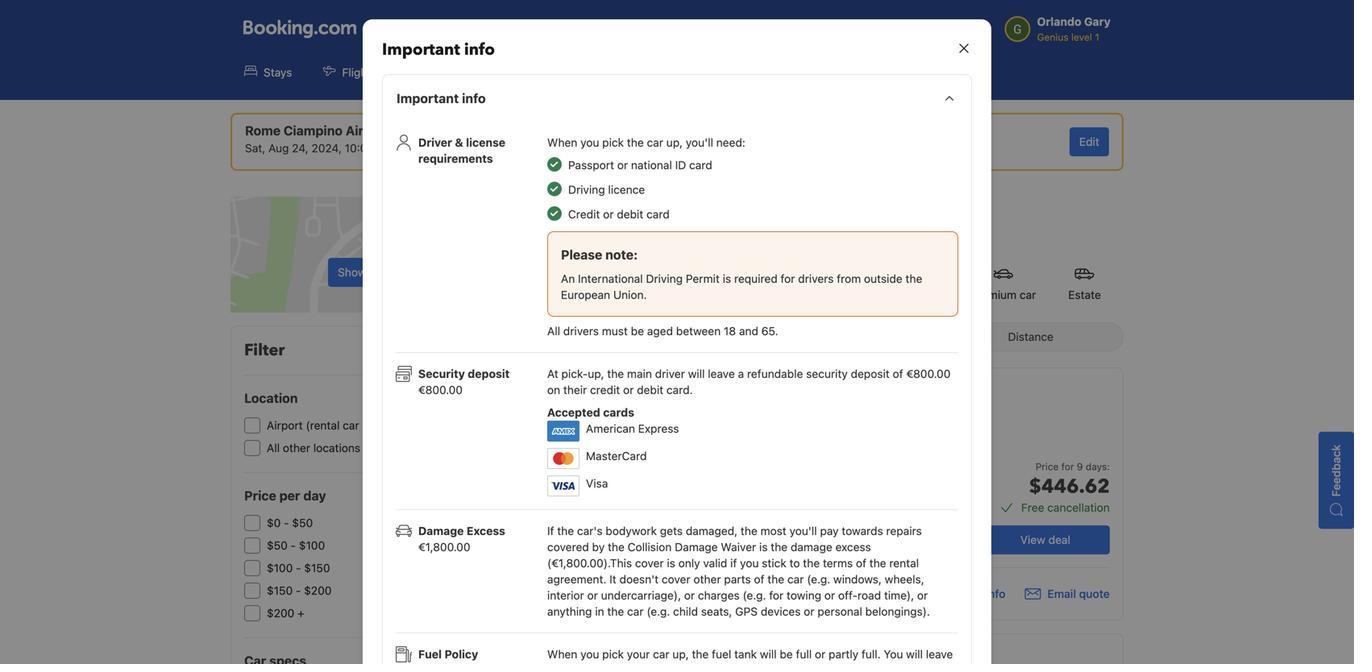 Task type: describe. For each thing, give the bounding box(es) containing it.
).
[[604, 557, 610, 570]]

up, for the
[[667, 136, 683, 149]]

- for $50
[[291, 539, 296, 552]]

0 horizontal spatial off-
[[654, 231, 676, 246]]

$0
[[267, 516, 281, 530]]

mon,
[[453, 142, 479, 155]]

pick for the
[[603, 136, 624, 149]]

important info inside button
[[931, 588, 1006, 601]]

permit
[[686, 272, 720, 285]]

airport down location
[[267, 419, 303, 432]]

european
[[561, 288, 611, 301]]

most
[[761, 524, 787, 538]]

skip to main content element
[[0, 0, 1355, 100]]

clear all filters button
[[427, 342, 502, 356]]

0 horizontal spatial (e.g.
[[647, 605, 670, 618]]

am for rome ciampino airport sat, aug 24, 2024, 10:00 am
[[377, 142, 395, 155]]

2024, for rome ciampino airport mon, sep 2, 2024, 10:00 am
[[518, 142, 548, 155]]

from inside an international driving permit is required for drivers from outside the european union.
[[837, 272, 861, 285]]

(rental
[[306, 419, 340, 432]]

their
[[564, 383, 587, 397]]

driving inside an international driving permit is required for drivers from outside the european union.
[[646, 272, 683, 285]]

or inside when you pick your car up, the fuel tank will be full or partly full. you will leave a deposit to cover the cost of the fuel: the counter staff will block this mone
[[815, 648, 826, 661]]

pay
[[820, 524, 839, 538]]

gps
[[736, 605, 758, 618]]

rental
[[890, 557, 919, 570]]

flight + hotel link
[[394, 55, 511, 90]]

the down the stick
[[768, 573, 785, 586]]

rome ciampino airport: 180 cars available
[[535, 196, 938, 223]]

bodywork
[[606, 524, 657, 538]]

airport inside "link"
[[764, 66, 800, 79]]

if the car's bodywork gets damaged, the most you'll pay towards repairs covered by the collision damage waiver is the damage excess (
[[548, 524, 922, 570]]

drivers inside an international driving permit is required for drivers from outside the european union.
[[798, 272, 834, 285]]

required
[[735, 272, 778, 285]]

a inside at pick-up, the main driver will leave a refundable security deposit of €800.00 on their credit or debit card .
[[738, 367, 744, 380]]

important info button
[[383, 75, 972, 122]]

€800.00 inside at pick-up, the main driver will leave a refundable security deposit of €800.00 on their credit or debit card .
[[907, 367, 951, 380]]

when for when you pick the car up, you'll need:
[[548, 136, 578, 149]]

- for $0
[[284, 516, 289, 530]]

when you pick the car up, you'll need:
[[548, 136, 746, 149]]

of inside at pick-up, the main driver will leave a refundable security deposit of €800.00 on their credit or debit card .
[[893, 367, 904, 380]]

other inside this cover is only valid if you stick to the terms of the rental agreement. it doesn't cover other parts of the car (e.g. windows, wheels, interior or undercarriage), or charges (e.g. for towing or off-road time), or anything in the car (e.g. child seats, gps devices or personal belongings).
[[694, 573, 721, 586]]

damage excess €1,800.00
[[419, 524, 505, 554]]

0 vertical spatial important info
[[382, 39, 495, 61]]

2024, for rome ciampino airport sat, aug 24, 2024, 10:00 am
[[312, 142, 342, 155]]

cover inside when you pick your car up, the fuel tank will be full or partly full. you will leave a deposit to cover the cost of the fuel: the counter staff will block this mone
[[612, 664, 641, 664]]

filters
[[472, 342, 502, 356]]

the up windows,
[[870, 557, 887, 570]]

damaged,
[[686, 524, 738, 538]]

the up the stick
[[771, 541, 788, 554]]

or up in
[[588, 589, 598, 602]]

stays
[[264, 66, 292, 79]]

green tick image
[[548, 157, 562, 172]]

car down undercarriage),
[[627, 605, 644, 618]]

0 vertical spatial debit
[[617, 208, 644, 221]]

terms
[[823, 557, 853, 570]]

interior
[[548, 589, 584, 602]]

belongings).
[[866, 605, 931, 618]]

sort by element
[[580, 323, 1124, 352]]

rome - viale palmiro togliatti
[[691, 521, 847, 535]]

0 vertical spatial by
[[560, 330, 573, 344]]

24,
[[292, 142, 309, 155]]

- for $150
[[296, 584, 301, 598]]

the down your
[[644, 664, 661, 664]]

stays link
[[231, 55, 306, 90]]

1 vertical spatial $50
[[267, 539, 288, 552]]

rentals
[[568, 66, 607, 79]]

show on map
[[338, 266, 408, 279]]

info inside important info button
[[986, 588, 1006, 601]]

requirements
[[419, 152, 493, 165]]

car up locations
[[343, 419, 359, 432]]

view
[[1021, 534, 1046, 547]]

is inside an international driving permit is required for drivers from outside the european union.
[[723, 272, 732, 285]]

will up counter on the right bottom
[[760, 648, 777, 661]]

0 vertical spatial (e.g.
[[807, 573, 831, 586]]

18
[[724, 324, 736, 338]]

the up 4.6 miles from cia airport
[[741, 524, 758, 538]]

4.6
[[691, 539, 705, 551]]

repairs
[[887, 524, 922, 538]]

0 vertical spatial other
[[283, 442, 310, 455]]

of right parts
[[754, 573, 765, 586]]

doesn't
[[620, 573, 659, 586]]

excess
[[467, 524, 505, 538]]

rome for rome - viale palmiro togliatti
[[691, 521, 721, 535]]

rome ciampino airport sat, aug 24, 2024, 10:00 am
[[245, 123, 395, 155]]

you
[[884, 648, 904, 661]]

charges
[[698, 589, 740, 602]]

license
[[466, 136, 506, 149]]

fuel
[[419, 648, 442, 661]]

(
[[548, 557, 552, 570]]

flight + hotel
[[427, 66, 497, 79]]

up, inside at pick-up, the main driver will leave a refundable security deposit of €800.00 on their credit or debit card .
[[588, 367, 604, 380]]

small
[[645, 288, 673, 302]]

is inside "if the car's bodywork gets damaged, the most you'll pay towards repairs covered by the collision damage waiver is the damage excess ("
[[760, 541, 768, 554]]

1 horizontal spatial $150
[[304, 562, 330, 575]]

rome ciampino airport mon, sep 2, 2024, 10:00 am
[[453, 123, 600, 155]]

valid
[[704, 557, 728, 570]]

or up licence
[[618, 158, 628, 172]]

car rentals
[[547, 66, 607, 79]]

licence
[[608, 183, 645, 196]]

full.
[[862, 648, 881, 661]]

filter
[[244, 339, 285, 362]]

outside
[[864, 272, 903, 285]]

1 vertical spatial (e.g.
[[743, 589, 766, 602]]

fuel
[[712, 648, 732, 661]]

medium car
[[551, 288, 612, 302]]

visa
[[586, 477, 608, 490]]

4.6 miles from cia airport
[[691, 539, 809, 551]]

must
[[602, 324, 628, 338]]

cards
[[603, 406, 635, 419]]

stick
[[762, 557, 787, 570]]

the left fuel
[[692, 648, 709, 661]]

rome for rome ciampino airport: 180 cars available
[[535, 196, 589, 223]]

rome - viale palmiro togliatti button
[[691, 521, 847, 535]]

clear
[[427, 342, 455, 356]]

price for price per day
[[244, 488, 276, 504]]

0 vertical spatial $50
[[292, 516, 313, 530]]

viale
[[732, 521, 758, 535]]

rome for rome ciampino airport mon, sep 2, 2024, 10:00 am
[[453, 123, 488, 138]]

green tick image for driving licence
[[548, 182, 562, 196]]

pick for your
[[603, 648, 624, 661]]

medium
[[551, 288, 593, 302]]

pick-up date element
[[245, 140, 395, 156]]

the down tank
[[749, 664, 765, 664]]

view deal button
[[981, 526, 1110, 555]]

deposit inside at pick-up, the main driver will leave a refundable security deposit of €800.00 on their credit or debit card .
[[851, 367, 890, 380]]

1 vertical spatial cover
[[662, 573, 691, 586]]

0 vertical spatial important
[[382, 39, 460, 61]]

important info inside dropdown button
[[397, 91, 486, 106]]

fuel:
[[723, 664, 746, 664]]

free cancellation
[[1022, 501, 1110, 515]]

staff
[[812, 664, 835, 664]]

important inside button
[[931, 588, 983, 601]]

pick-up location element
[[245, 121, 395, 140]]

is inside this cover is only valid if you stick to the terms of the rental agreement. it doesn't cover other parts of the car (e.g. windows, wheels, interior or undercarriage), or charges (e.g. for towing or off-road time), or anything in the car (e.g. child seats, gps devices or personal belongings).
[[667, 557, 676, 570]]

american
[[586, 422, 635, 435]]

day
[[304, 488, 326, 504]]

1 vertical spatial card
[[647, 208, 670, 221]]

0 vertical spatial $200
[[304, 584, 332, 598]]

counter
[[769, 664, 809, 664]]

you'll inside "if the car's bodywork gets damaged, the most you'll pay towards repairs covered by the collision damage waiver is the damage excess ("
[[790, 524, 817, 538]]

or right credit
[[603, 208, 614, 221]]

premium
[[971, 288, 1017, 302]]

- for rome
[[724, 521, 729, 535]]

1 horizontal spatial €1,800.00
[[552, 557, 604, 570]]

or up child
[[685, 589, 695, 602]]

security
[[419, 367, 465, 380]]

covered
[[548, 541, 589, 554]]

1 vertical spatial $100
[[267, 562, 293, 575]]

passport or national id card
[[569, 158, 713, 172]]

be inside when you pick your car up, the fuel tank will be full or partly full. you will leave a deposit to cover the cost of the fuel: the counter staff will block this mone
[[780, 648, 793, 661]]

ciampino for rome ciampino airport mon, sep 2, 2024, 10:00 am
[[491, 123, 550, 138]]

edit button
[[1070, 127, 1110, 156]]

damage inside damage excess €1,800.00
[[419, 524, 464, 538]]

the right in
[[608, 605, 624, 618]]

on inside at pick-up, the main driver will leave a refundable security deposit of €800.00 on their credit or debit card .
[[548, 383, 561, 397]]

important inside dropdown button
[[397, 91, 459, 106]]

at pick-up, the main driver will leave a refundable security deposit of €800.00 on their credit or debit card .
[[548, 367, 951, 397]]

email
[[1048, 588, 1077, 601]]

car up national
[[647, 136, 664, 149]]

will inside at pick-up, the main driver will leave a refundable security deposit of €800.00 on their credit or debit card .
[[688, 367, 705, 380]]

small car button
[[628, 255, 709, 313]]

0 vertical spatial driving
[[569, 183, 605, 196]]

an international driving permit is required for drivers from outside the european union.
[[561, 272, 923, 301]]

please
[[561, 247, 603, 262]]

price per day
[[244, 488, 326, 504]]

road
[[858, 589, 881, 602]]

important info dialog
[[344, 0, 1011, 664]]

airport (rental car center)
[[267, 419, 400, 432]]

or inside at pick-up, the main driver will leave a refundable security deposit of €800.00 on their credit or debit card .
[[623, 383, 634, 397]]



Task type: vqa. For each thing, say whether or not it's contained in the screenshot.
Rome Ciampino Airport Sat, Aug 24, 2024, 10:00 AM Am
yes



Task type: locate. For each thing, give the bounding box(es) containing it.
you inside this cover is only valid if you stick to the terms of the rental agreement. it doesn't cover other parts of the car (e.g. windows, wheels, interior or undercarriage), or charges (e.g. for towing or off-road time), or anything in the car (e.g. child seats, gps devices or personal belongings).
[[740, 557, 759, 570]]

be right the 'must'
[[631, 324, 644, 338]]

price up $446.62
[[1036, 461, 1059, 473]]

1 horizontal spatial 2024,
[[518, 142, 548, 155]]

0 vertical spatial green tick image
[[548, 182, 562, 196]]

. inside at pick-up, the main driver will leave a refundable security deposit of €800.00 on their credit or debit card .
[[690, 383, 693, 397]]

$446.62
[[1030, 474, 1110, 500]]

2 2024, from the left
[[518, 142, 548, 155]]

1 vertical spatial pick
[[603, 648, 624, 661]]

2 rome ciampino airport group from the left
[[453, 121, 600, 156]]

- right $0 at the left
[[284, 516, 289, 530]]

2 10:00 from the left
[[551, 142, 580, 155]]

1 green tick image from the top
[[548, 182, 562, 196]]

is left only at the right of the page
[[667, 557, 676, 570]]

green tick image up the results
[[548, 207, 562, 221]]

email quote
[[1048, 588, 1110, 601]]

1 horizontal spatial +
[[459, 66, 466, 79]]

card inside at pick-up, the main driver will leave a refundable security deposit of €800.00 on their credit or debit card .
[[667, 383, 690, 397]]

attractions link
[[624, 55, 727, 90]]

2 vertical spatial info
[[986, 588, 1006, 601]]

rome up the results
[[535, 196, 589, 223]]

2 vertical spatial for
[[770, 589, 784, 602]]

$50
[[292, 516, 313, 530], [267, 539, 288, 552]]

will right the driver
[[688, 367, 705, 380]]

leave inside when you pick your car up, the fuel tank will be full or partly full. you will leave a deposit to cover the cost of the fuel: the counter staff will block this mone
[[926, 648, 953, 661]]

1 horizontal spatial on
[[548, 383, 561, 397]]

center)
[[362, 419, 400, 432]]

0 horizontal spatial deposit
[[468, 367, 510, 380]]

0 vertical spatial you
[[581, 136, 600, 149]]

0 vertical spatial .
[[775, 324, 779, 338]]

0 horizontal spatial is
[[667, 557, 676, 570]]

+
[[459, 66, 466, 79], [298, 607, 305, 620]]

1 rome ciampino airport group from the left
[[245, 121, 395, 156]]

damage
[[419, 524, 464, 538], [675, 541, 718, 554]]

$50 up $50 - $100
[[292, 516, 313, 530]]

car down international
[[596, 288, 612, 302]]

all
[[458, 342, 469, 356]]

$100
[[299, 539, 325, 552], [267, 562, 293, 575]]

2 vertical spatial you
[[581, 648, 600, 661]]

airport inside product card group
[[777, 539, 809, 551]]

fuel policy
[[419, 648, 478, 661]]

product card group
[[535, 368, 1130, 621]]

it
[[610, 573, 617, 586]]

airport taxis link
[[731, 55, 843, 90]]

ciampino inside the rome ciampino airport mon, sep 2, 2024, 10:00 am
[[491, 123, 550, 138]]

deposit down filters
[[468, 367, 510, 380]]

the down fuel
[[703, 664, 720, 664]]

$200 down $150 - $200 at the left bottom
[[267, 607, 295, 620]]

car inside when you pick your car up, the fuel tank will be full or partly full. you will leave a deposit to cover the cost of the fuel: the counter staff will block this mone
[[653, 648, 670, 661]]

pick left your
[[603, 648, 624, 661]]

€1,800.00 down 'excess'
[[419, 541, 471, 554]]

2 am from the left
[[583, 142, 600, 155]]

0 horizontal spatial +
[[298, 607, 305, 620]]

this
[[610, 557, 632, 570]]

2024, inside the rome ciampino airport mon, sep 2, 2024, 10:00 am
[[518, 142, 548, 155]]

0 vertical spatial you'll
[[686, 136, 714, 149]]

accepted cards
[[548, 406, 635, 419]]

€1,800.00 inside damage excess €1,800.00
[[419, 541, 471, 554]]

1 horizontal spatial $50
[[292, 516, 313, 530]]

estate button
[[1053, 255, 1118, 313]]

0 vertical spatial price
[[1036, 461, 1059, 473]]

1 vertical spatial other
[[694, 573, 721, 586]]

a inside when you pick your car up, the fuel tank will be full or partly full. you will leave a deposit to cover the cost of the fuel: the counter staff will block this mone
[[548, 664, 554, 664]]

for right required
[[781, 272, 795, 285]]

0 vertical spatial is
[[723, 272, 732, 285]]

1 horizontal spatial a
[[738, 367, 744, 380]]

0 horizontal spatial ciampino
[[284, 123, 343, 138]]

1 vertical spatial when
[[548, 648, 578, 661]]

show
[[338, 266, 367, 279]]

0 vertical spatial cover
[[635, 557, 664, 570]]

. down recommended
[[690, 383, 693, 397]]

€1,800.00 up agreement.
[[552, 557, 604, 570]]

when inside when you pick your car up, the fuel tank will be full or partly full. you will leave a deposit to cover the cost of the fuel: the counter staff will block this mone
[[548, 648, 578, 661]]

up, for your
[[673, 648, 689, 661]]

rome inside the rome ciampino airport sat, aug 24, 2024, 10:00 am
[[245, 123, 281, 138]]

or up personal
[[825, 589, 836, 602]]

you for the
[[581, 648, 600, 661]]

off- right include
[[654, 231, 676, 246]]

ciampino for rome ciampino airport sat, aug 24, 2024, 10:00 am
[[284, 123, 343, 138]]

+ inside the skip to main content element
[[459, 66, 466, 79]]

0 vertical spatial drivers
[[798, 272, 834, 285]]

location
[[244, 391, 298, 406]]

deposit inside when you pick your car up, the fuel tank will be full or partly full. you will leave a deposit to cover the cost of the fuel: the counter staff will block this mone
[[557, 664, 596, 664]]

€800.00 inside security deposit €800.00
[[419, 383, 463, 397]]

supplied by mra motors image
[[549, 582, 599, 606]]

this cover is only valid if you stick to the terms of the rental agreement. it doesn't cover other parts of the car (e.g. windows, wheels, interior or undercarriage), or charges (e.g. for towing or off-road time), or anything in the car (e.g. child seats, gps devices or personal belongings).
[[548, 557, 931, 618]]

0 vertical spatial card
[[689, 158, 713, 172]]

10:00 up green tick icon
[[551, 142, 580, 155]]

rome up mon,
[[453, 123, 488, 138]]

rome for rome ciampino airport sat, aug 24, 2024, 10:00 am
[[245, 123, 281, 138]]

0 vertical spatial +
[[459, 66, 466, 79]]

0 horizontal spatial rome ciampino airport group
[[245, 121, 395, 156]]

1 vertical spatial green tick image
[[548, 207, 562, 221]]

- up $150 - $200 at the left bottom
[[296, 562, 301, 575]]

on inside button
[[370, 266, 383, 279]]

am for rome ciampino airport mon, sep 2, 2024, 10:00 am
[[583, 142, 600, 155]]

per
[[279, 488, 300, 504]]

all drivers must be aged between 18 and 65 .
[[548, 324, 779, 338]]

your
[[627, 648, 650, 661]]

deal
[[1049, 534, 1071, 547]]

(e.g.
[[807, 573, 831, 586], [743, 589, 766, 602], [647, 605, 670, 618]]

rome up 4.6
[[691, 521, 721, 535]]

drivers left the 'must'
[[564, 324, 599, 338]]

0 vertical spatial on
[[370, 266, 383, 279]]

airport inside the rome ciampino airport mon, sep 2, 2024, 10:00 am
[[553, 123, 598, 138]]

1 vertical spatial off-
[[839, 589, 858, 602]]

$200 down $100 - $150
[[304, 584, 332, 598]]

all for all other locations
[[267, 442, 280, 455]]

on left map
[[370, 266, 383, 279]]

0 horizontal spatial €1,800.00
[[419, 541, 471, 554]]

from left outside
[[837, 272, 861, 285]]

pick inside when you pick your car up, the fuel tank will be full or partly full. you will leave a deposit to cover the cost of the fuel: the counter staff will block this mone
[[603, 648, 624, 661]]

2024, down drop-off location element
[[518, 142, 548, 155]]

1 am from the left
[[377, 142, 395, 155]]

0 vertical spatial off-
[[654, 231, 676, 246]]

you up passport
[[581, 136, 600, 149]]

1 horizontal spatial ciampino
[[491, 123, 550, 138]]

drivers
[[798, 272, 834, 285], [564, 324, 599, 338]]

by right sort
[[560, 330, 573, 344]]

am inside the rome ciampino airport mon, sep 2, 2024, 10:00 am
[[583, 142, 600, 155]]

airport inside the rome ciampino airport sat, aug 24, 2024, 10:00 am
[[346, 123, 390, 138]]

free
[[1022, 501, 1045, 515]]

+ for flight
[[459, 66, 466, 79]]

locations
[[314, 442, 361, 455]]

card down the driver
[[667, 383, 690, 397]]

2 vertical spatial important info
[[931, 588, 1006, 601]]

2 vertical spatial is
[[667, 557, 676, 570]]

0 vertical spatial $150
[[304, 562, 330, 575]]

american express
[[586, 422, 679, 435]]

rome ciampino airport group
[[245, 121, 395, 156], [453, 121, 600, 156]]

(e.g. up "towing"
[[807, 573, 831, 586]]

airport up passport
[[553, 123, 598, 138]]

you for you'll
[[581, 136, 600, 149]]

be
[[631, 324, 644, 338], [780, 648, 793, 661]]

0 vertical spatial info
[[464, 39, 495, 61]]

from down viale
[[734, 539, 756, 551]]

quote
[[1080, 588, 1110, 601]]

0 horizontal spatial $100
[[267, 562, 293, 575]]

of up windows,
[[856, 557, 867, 570]]

2024, inside the rome ciampino airport sat, aug 24, 2024, 10:00 am
[[312, 142, 342, 155]]

0 horizontal spatial leave
[[708, 367, 735, 380]]

0 vertical spatial from
[[837, 272, 861, 285]]

when down anything
[[548, 648, 578, 661]]

may
[[581, 231, 605, 246]]

€1,800.00 ).
[[552, 557, 610, 570]]

card up results may include off-airport counters
[[647, 208, 670, 221]]

1 vertical spatial all
[[267, 442, 280, 455]]

credit
[[569, 208, 600, 221]]

am inside the rome ciampino airport sat, aug 24, 2024, 10:00 am
[[377, 142, 395, 155]]

flight
[[427, 66, 456, 79]]

driving up small car
[[646, 272, 683, 285]]

the right outside
[[906, 272, 923, 285]]

drop-off location element
[[453, 121, 600, 140]]

- down $0 - $50
[[291, 539, 296, 552]]

10:00 down pick-up location element
[[345, 142, 374, 155]]

leave down 18
[[708, 367, 735, 380]]

1 vertical spatial be
[[780, 648, 793, 661]]

1 vertical spatial you'll
[[790, 524, 817, 538]]

0 horizontal spatial 10:00
[[345, 142, 374, 155]]

excess
[[836, 541, 871, 554]]

when up green tick icon
[[548, 136, 578, 149]]

of down sort by element
[[893, 367, 904, 380]]

0 vertical spatial to
[[790, 557, 800, 570]]

airport up pick-up date element
[[346, 123, 390, 138]]

0 vertical spatial $100
[[299, 539, 325, 552]]

$200 +
[[267, 607, 305, 620]]

1 10:00 from the left
[[345, 142, 374, 155]]

1 horizontal spatial damage
[[675, 541, 718, 554]]

a left refundable
[[738, 367, 744, 380]]

airport
[[676, 231, 715, 246]]

feedback
[[1330, 445, 1343, 497]]

and
[[739, 324, 759, 338]]

taxis
[[803, 66, 829, 79]]

of inside when you pick your car up, the fuel tank will be full or partly full. you will leave a deposit to cover the cost of the fuel: the counter staff will block this mone
[[689, 664, 700, 664]]

damage inside "if the car's bodywork gets damaged, the most you'll pay towards repairs covered by the collision damage waiver is the damage excess ("
[[675, 541, 718, 554]]

edit
[[1080, 135, 1100, 148]]

2 vertical spatial cover
[[612, 664, 641, 664]]

agreement.
[[548, 573, 607, 586]]

airport taxis
[[764, 66, 829, 79]]

green tick image for credit or debit card
[[548, 207, 562, 221]]

1 horizontal spatial is
[[723, 272, 732, 285]]

car right premium
[[1020, 288, 1037, 302]]

other
[[283, 442, 310, 455], [694, 573, 721, 586]]

1 horizontal spatial to
[[790, 557, 800, 570]]

1 vertical spatial up,
[[588, 367, 604, 380]]

1 when from the top
[[548, 136, 578, 149]]

to right the stick
[[790, 557, 800, 570]]

1 horizontal spatial off-
[[839, 589, 858, 602]]

to down in
[[599, 664, 609, 664]]

important info up flight
[[382, 39, 495, 61]]

all up price per day at the bottom left
[[267, 442, 280, 455]]

green tick image down green tick icon
[[548, 182, 562, 196]]

1 vertical spatial from
[[734, 539, 756, 551]]

deposit down sort by element
[[851, 367, 890, 380]]

gets
[[660, 524, 683, 538]]

$150 up $200 +
[[267, 584, 293, 598]]

personal
[[818, 605, 863, 618]]

1 vertical spatial a
[[548, 664, 554, 664]]

1 horizontal spatial rome ciampino airport group
[[453, 121, 600, 156]]

1 vertical spatial €1,800.00
[[552, 557, 604, 570]]

ciampino for rome ciampino airport: 180 cars available
[[594, 196, 685, 223]]

passport
[[569, 158, 615, 172]]

rome inside the rome ciampino airport mon, sep 2, 2024, 10:00 am
[[453, 123, 488, 138]]

10:00 inside the rome ciampino airport sat, aug 24, 2024, 10:00 am
[[345, 142, 374, 155]]

to
[[790, 557, 800, 570], [599, 664, 609, 664]]

- down $100 - $150
[[296, 584, 301, 598]]

sort by
[[535, 330, 573, 344]]

up, inside when you pick your car up, the fuel tank will be full or partly full. you will leave a deposit to cover the cost of the fuel: the counter staff will block this mone
[[673, 648, 689, 661]]

0 horizontal spatial $50
[[267, 539, 288, 552]]

0 horizontal spatial $150
[[267, 584, 293, 598]]

1 2024, from the left
[[312, 142, 342, 155]]

driver & license requirements
[[419, 136, 506, 165]]

info inside important info dropdown button
[[462, 91, 486, 106]]

0 horizontal spatial damage
[[419, 524, 464, 538]]

2 pick from the top
[[603, 648, 624, 661]]

0 vertical spatial leave
[[708, 367, 735, 380]]

1 pick from the top
[[603, 136, 624, 149]]

0 vertical spatial damage
[[419, 524, 464, 538]]

when for when you pick your car up, the fuel tank will be full or partly full. you will leave a deposit to cover the cost of the fuel: the counter staff will block this mone
[[548, 648, 578, 661]]

on down at
[[548, 383, 561, 397]]

security deposit €800.00
[[419, 367, 510, 397]]

1 vertical spatial debit
[[637, 383, 664, 397]]

on
[[370, 266, 383, 279], [548, 383, 561, 397]]

to inside when you pick your car up, the fuel tank will be full or partly full. you will leave a deposit to cover the cost of the fuel: the counter staff will block this mone
[[599, 664, 609, 664]]

+ for $200
[[298, 607, 305, 620]]

ciampino up include
[[594, 196, 685, 223]]

the inside at pick-up, the main driver will leave a refundable security deposit of €800.00 on their credit or debit card .
[[607, 367, 624, 380]]

2 vertical spatial (e.g.
[[647, 605, 670, 618]]

leave right you
[[926, 648, 953, 661]]

to inside this cover is only valid if you stick to the terms of the rental agreement. it doesn't cover other parts of the car (e.g. windows, wheels, interior or undercarriage), or charges (e.g. for towing or off-road time), or anything in the car (e.g. child seats, gps devices or personal belongings).
[[790, 557, 800, 570]]

2 green tick image from the top
[[548, 207, 562, 221]]

attractions
[[657, 66, 714, 79]]

will up this
[[907, 648, 923, 661]]

debit down main
[[637, 383, 664, 397]]

1 horizontal spatial 10:00
[[551, 142, 580, 155]]

be up counter on the right bottom
[[780, 648, 793, 661]]

important info region
[[383, 128, 972, 664]]

ciampino inside the rome ciampino airport sat, aug 24, 2024, 10:00 am
[[284, 123, 343, 138]]

- for $100
[[296, 562, 301, 575]]

1 vertical spatial for
[[1062, 461, 1075, 473]]

the down "damage"
[[803, 557, 820, 570]]

for inside an international driving permit is required for drivers from outside the european union.
[[781, 272, 795, 285]]

or down "towing"
[[804, 605, 815, 618]]

by inside "if the car's bodywork gets damaged, the most you'll pay towards repairs covered by the collision damage waiver is the damage excess ("
[[592, 541, 605, 554]]

10:00 for rome ciampino airport sat, aug 24, 2024, 10:00 am
[[345, 142, 374, 155]]

a
[[738, 367, 744, 380], [548, 664, 554, 664]]

all inside important info region
[[548, 324, 561, 338]]

price inside the price for 9 days: $446.62
[[1036, 461, 1059, 473]]

car down permit
[[676, 288, 692, 302]]

rome inside button
[[691, 521, 721, 535]]

1 vertical spatial $200
[[267, 607, 295, 620]]

of right cost
[[689, 664, 700, 664]]

the up this
[[608, 541, 625, 554]]

waiver
[[721, 541, 757, 554]]

up,
[[667, 136, 683, 149], [588, 367, 604, 380], [673, 648, 689, 661]]

0 horizontal spatial all
[[267, 442, 280, 455]]

for inside the price for 9 days: $446.62
[[1062, 461, 1075, 473]]

1 horizontal spatial by
[[592, 541, 605, 554]]

parts
[[724, 573, 751, 586]]

1 vertical spatial +
[[298, 607, 305, 620]]

the inside an international driving permit is required for drivers from outside the european union.
[[906, 272, 923, 285]]

1 vertical spatial .
[[690, 383, 693, 397]]

0 vertical spatial €1,800.00
[[419, 541, 471, 554]]

you right if
[[740, 557, 759, 570]]

2 when from the top
[[548, 648, 578, 661]]

airport:
[[689, 196, 763, 223]]

info up the hotel
[[464, 39, 495, 61]]

from
[[837, 272, 861, 285], [734, 539, 756, 551]]

will down partly
[[838, 664, 855, 664]]

info left email
[[986, 588, 1006, 601]]

1 horizontal spatial .
[[775, 324, 779, 338]]

or right time),
[[918, 589, 928, 602]]

0 horizontal spatial 2024,
[[312, 142, 342, 155]]

counters
[[718, 231, 770, 246]]

deposit inside security deposit €800.00
[[468, 367, 510, 380]]

drop-off date element
[[453, 140, 600, 156]]

sep
[[482, 142, 502, 155]]

driving up credit
[[569, 183, 605, 196]]

0 horizontal spatial a
[[548, 664, 554, 664]]

2024, down pick-up location element
[[312, 142, 342, 155]]

0 horizontal spatial am
[[377, 142, 395, 155]]

an
[[561, 272, 575, 285]]

cars
[[810, 196, 847, 223]]

collision
[[628, 541, 672, 554]]

important info down flight
[[397, 91, 486, 106]]

0 horizontal spatial drivers
[[564, 324, 599, 338]]

- inside button
[[724, 521, 729, 535]]

pick up passport
[[603, 136, 624, 149]]

clear all filters
[[427, 342, 502, 356]]

debit up include
[[617, 208, 644, 221]]

0 vertical spatial all
[[548, 324, 561, 338]]

0 horizontal spatial you'll
[[686, 136, 714, 149]]

$150 up $150 - $200 at the left bottom
[[304, 562, 330, 575]]

0 horizontal spatial €800.00
[[419, 383, 463, 397]]

the right if
[[557, 524, 574, 538]]

2 vertical spatial card
[[667, 383, 690, 397]]

debit inside at pick-up, the main driver will leave a refundable security deposit of €800.00 on their credit or debit card .
[[637, 383, 664, 397]]

2,
[[505, 142, 515, 155]]

0 vertical spatial up,
[[667, 136, 683, 149]]

airport left taxis at the right of the page
[[764, 66, 800, 79]]

leave inside at pick-up, the main driver will leave a refundable security deposit of €800.00 on their credit or debit card .
[[708, 367, 735, 380]]

$50 down $0 at the left
[[267, 539, 288, 552]]

show on map button
[[231, 197, 516, 313]]

car
[[647, 136, 664, 149], [596, 288, 612, 302], [676, 288, 692, 302], [1020, 288, 1037, 302], [343, 419, 359, 432], [788, 573, 804, 586], [627, 605, 644, 618], [653, 648, 670, 661]]

all other locations
[[267, 442, 361, 455]]

off- up personal
[[839, 589, 858, 602]]

sort
[[535, 330, 558, 344]]

price for price for 9 days: $446.62
[[1036, 461, 1059, 473]]

off- inside this cover is only valid if you stick to the terms of the rental agreement. it doesn't cover other parts of the car (e.g. windows, wheels, interior or undercarriage), or charges (e.g. for towing or off-road time), or anything in the car (e.g. child seats, gps devices or personal belongings).
[[839, 589, 858, 602]]

10:00 for rome ciampino airport mon, sep 2, 2024, 10:00 am
[[551, 142, 580, 155]]

map
[[386, 266, 408, 279]]

important up flight
[[382, 39, 460, 61]]

ciampino up pick-up date element
[[284, 123, 343, 138]]

the up passport or national id card
[[627, 136, 644, 149]]

$0 - $50
[[267, 516, 313, 530]]

1 vertical spatial info
[[462, 91, 486, 106]]

other down valid
[[694, 573, 721, 586]]

1 horizontal spatial (e.g.
[[743, 589, 766, 602]]

0 horizontal spatial be
[[631, 324, 644, 338]]

from inside product card group
[[734, 539, 756, 551]]

ciampino up drop-off date element
[[491, 123, 550, 138]]

towards
[[842, 524, 884, 538]]

cover down your
[[612, 664, 641, 664]]

10:00 inside the rome ciampino airport mon, sep 2, 2024, 10:00 am
[[551, 142, 580, 155]]

search summary element
[[231, 113, 1124, 171]]

1 vertical spatial damage
[[675, 541, 718, 554]]

all for all drivers must be aged between 18 and 65 .
[[548, 324, 561, 338]]

(e.g. up gps
[[743, 589, 766, 602]]

. right and
[[775, 324, 779, 338]]

you down in
[[581, 648, 600, 661]]

1 vertical spatial by
[[592, 541, 605, 554]]

0 horizontal spatial .
[[690, 383, 693, 397]]

note:
[[606, 247, 638, 262]]

main
[[627, 367, 652, 380]]

drivers right required
[[798, 272, 834, 285]]

you inside when you pick your car up, the fuel tank will be full or partly full. you will leave a deposit to cover the cost of the fuel: the counter staff will block this mone
[[581, 648, 600, 661]]

pick-
[[562, 367, 588, 380]]

for inside this cover is only valid if you stick to the terms of the rental agreement. it doesn't cover other parts of the car (e.g. windows, wheels, interior or undercarriage), or charges (e.g. for towing or off-road time), or anything in the car (e.g. child seats, gps devices or personal belongings).
[[770, 589, 784, 602]]

for left '9' at the right
[[1062, 461, 1075, 473]]

airport down the palmiro
[[777, 539, 809, 551]]

car up "towing"
[[788, 573, 804, 586]]

green tick image
[[548, 182, 562, 196], [548, 207, 562, 221]]

flights
[[342, 66, 377, 79]]

0 horizontal spatial on
[[370, 266, 383, 279]]

1 vertical spatial on
[[548, 383, 561, 397]]

or
[[618, 158, 628, 172], [603, 208, 614, 221], [623, 383, 634, 397], [588, 589, 598, 602], [685, 589, 695, 602], [825, 589, 836, 602], [918, 589, 928, 602], [804, 605, 815, 618], [815, 648, 826, 661]]

2 horizontal spatial is
[[760, 541, 768, 554]]



